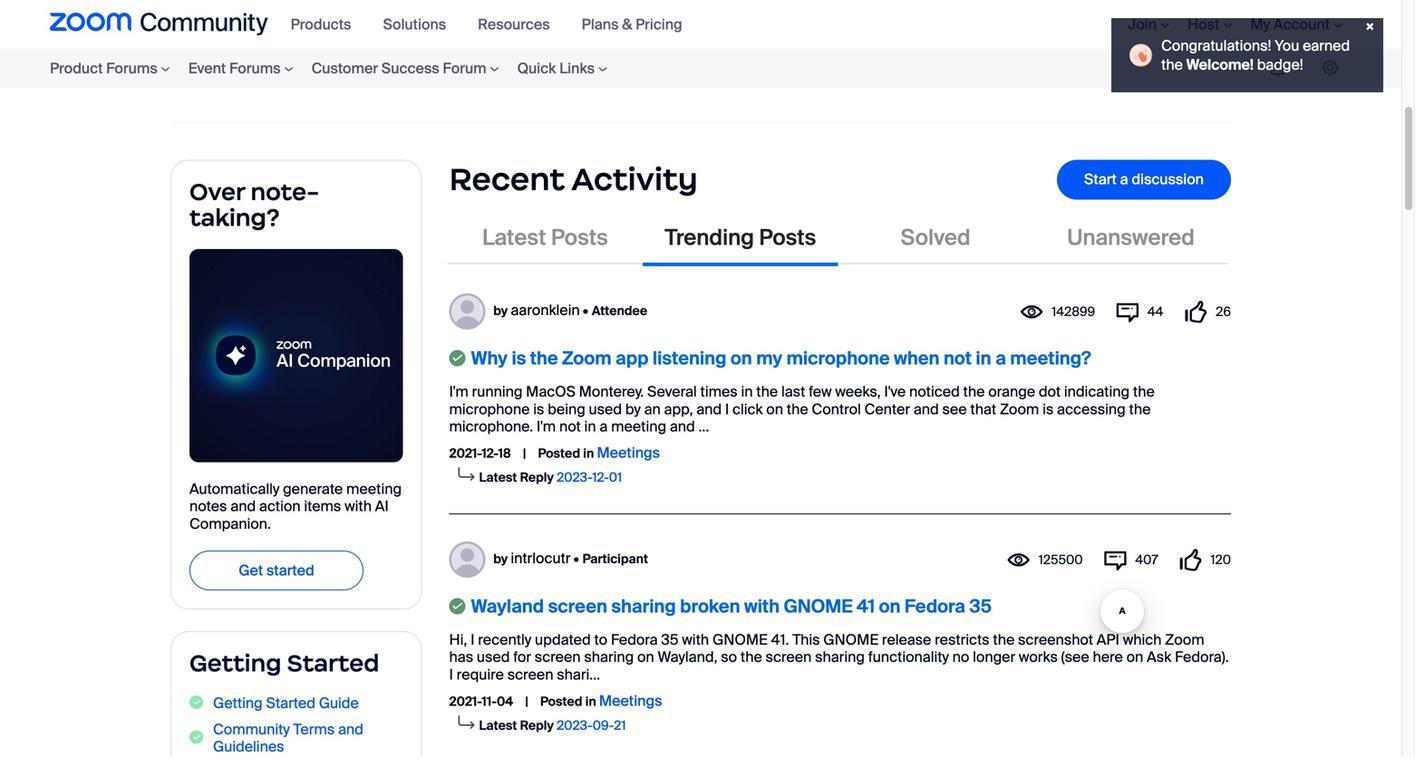 Task type: describe. For each thing, give the bounding box(es) containing it.
plans
[[582, 15, 619, 34]]

activity
[[571, 160, 698, 199]]

sharing down the participant
[[611, 596, 676, 619]]

few
[[809, 383, 832, 402]]

indicating
[[1064, 383, 1130, 402]]

meetings for zoom
[[597, 444, 660, 463]]

2023- for sharing
[[557, 718, 593, 735]]

35 inside the hi, i recently updated to fedora 35 with gnome 41. this gnome release restricts the screenshot api which zoom has used for screen sharing on wayland, so the screen sharing functionality no longer works (see here on ask fedora). i require screen shari...
[[661, 631, 679, 650]]

why is the zoom app listening on my microphone when not in a meeting?
[[471, 347, 1091, 370]]

and left ...
[[670, 417, 695, 437]]

updated
[[535, 631, 591, 650]]

release
[[882, 631, 931, 650]]

2021-11-04 | posted in meetings latest reply 2023-09-21
[[449, 692, 662, 735]]

unanswered
[[1067, 224, 1195, 252]]

dot
[[1039, 383, 1061, 402]]

×
[[1366, 19, 1375, 35]]

shari...
[[557, 666, 600, 685]]

0 vertical spatial latest
[[482, 224, 546, 252]]

intrlocutr image
[[449, 542, 486, 579]]

host
[[1188, 15, 1220, 34]]

marketplace link
[[392, 0, 588, 43]]

reply for screen
[[520, 718, 554, 735]]

trending
[[665, 224, 754, 252]]

41
[[857, 596, 875, 619]]

recent
[[449, 160, 565, 199]]

04
[[497, 694, 513, 711]]

used inside i'm running macos monterey. several times in the last few weeks, i've noticed the orange dot indicating the microphone is being used by an app, and i click on the control center and see that zoom is accessing the microphone. i'm not in a meeting and ...
[[589, 400, 622, 419]]

the right accessing
[[1129, 400, 1151, 419]]

screen up updated
[[548, 596, 607, 619]]

get started
[[239, 562, 314, 581]]

plans & pricing
[[582, 15, 682, 34]]

event forums link
[[179, 49, 302, 88]]

i'm running macos monterey. several times in the last few weeks, i've noticed the orange dot indicating the microphone is being used by an app, and i click on the control center and see that zoom is accessing the microphone. i'm not in a meeting and ...
[[449, 383, 1155, 437]]

on left my
[[731, 347, 752, 370]]

• for sharing
[[574, 551, 579, 568]]

note-
[[251, 177, 319, 207]]

01
[[609, 470, 622, 486]]

solved
[[901, 224, 971, 252]]

that
[[970, 400, 997, 419]]

44
[[1148, 304, 1164, 320]]

(see
[[1061, 648, 1090, 668]]

products
[[291, 15, 351, 34]]

weeks,
[[835, 383, 881, 402]]

hi,
[[449, 631, 467, 650]]

posted for is
[[538, 446, 580, 463]]

which
[[1123, 631, 1162, 650]]

the left last
[[756, 383, 778, 402]]

in right times
[[741, 383, 753, 402]]

i've
[[884, 383, 906, 402]]

screenshot
[[1018, 631, 1093, 650]]

listening
[[653, 347, 727, 370]]

by aaronklein • attendee
[[494, 301, 647, 320]]

on left ask
[[1127, 648, 1144, 668]]

09-
[[593, 718, 614, 735]]

0 vertical spatial microphone
[[787, 347, 890, 370]]

quick
[[517, 59, 556, 78]]

control
[[812, 400, 861, 419]]

1 vertical spatial with
[[744, 596, 780, 619]]

screen up 04
[[507, 666, 553, 685]]

reply for is
[[520, 470, 554, 486]]

0 vertical spatial zoom
[[562, 347, 612, 370]]

event forums
[[188, 59, 281, 78]]

congratulations! you earned the
[[1161, 36, 1350, 74]]

getting for getting started guide community terms and guidelines
[[213, 694, 263, 713]]

getting started
[[189, 649, 380, 679]]

earned
[[1303, 36, 1350, 55]]

menu bar containing product forums
[[14, 49, 653, 88]]

not inside i'm running macos monterey. several times in the last few weeks, i've noticed the orange dot indicating the microphone is being used by an app, and i click on the control center and see that zoom is accessing the microphone. i'm not in a meeting and ...
[[559, 417, 581, 437]]

screen right the so
[[766, 648, 812, 668]]

customer success forum
[[312, 59, 487, 78]]

orange
[[988, 383, 1035, 402]]

0 vertical spatial fedora
[[905, 596, 965, 619]]

aaronklein image
[[449, 294, 486, 330]]

started for getting started
[[287, 649, 380, 679]]

on left wayland,
[[637, 648, 654, 668]]

gnome up this
[[784, 596, 853, 619]]

congratulations!
[[1161, 36, 1272, 55]]

items
[[304, 497, 341, 516]]

1 horizontal spatial i'm
[[537, 417, 556, 437]]

the left 'works'
[[993, 631, 1015, 650]]

in inside 2021-12-18 | posted in meetings latest reply 2023-12-01
[[583, 446, 594, 463]]

macos
[[526, 383, 576, 402]]

my
[[1251, 15, 1270, 34]]

41.
[[771, 631, 789, 650]]

api
[[1097, 631, 1120, 650]]

meetings link for broken
[[599, 692, 662, 711]]

running
[[472, 383, 523, 402]]

products link
[[291, 15, 365, 34]]

fedora).
[[1175, 648, 1229, 668]]

1 vertical spatial 12-
[[592, 470, 609, 486]]

the right the so
[[741, 648, 762, 668]]

fedora inside the hi, i recently updated to fedora 35 with gnome 41. this gnome release restricts the screenshot api which zoom has used for screen sharing on wayland, so the screen sharing functionality no longer works (see here on ask fedora). i require screen shari...
[[611, 631, 658, 650]]

and left the 'see' on the right bottom of the page
[[914, 400, 939, 419]]

meeting inside automatically generate meeting notes and action items with ai companion.
[[346, 480, 402, 499]]

why
[[471, 347, 508, 370]]

forums for product forums
[[106, 59, 158, 78]]

started
[[266, 562, 314, 581]]

product forums
[[50, 59, 158, 78]]

gnome down 41
[[824, 631, 879, 650]]

21
[[614, 718, 626, 735]]

broken
[[680, 596, 740, 619]]

developer forum link
[[603, 0, 799, 43]]

posts for latest posts
[[551, 224, 608, 252]]

sharing down 41
[[815, 648, 865, 668]]

menu bar containing join
[[1101, 0, 1352, 49]]

why is the zoom app listening on my microphone when not in a meeting? link
[[471, 347, 1091, 370]]

1 vertical spatial a
[[996, 347, 1006, 370]]

zoom inside i'm running macos monterey. several times in the last few weeks, i've noticed the orange dot indicating the microphone is being used by an app, and i click on the control center and see that zoom is accessing the microphone. i'm not in a meeting and ...
[[1000, 400, 1039, 419]]

notes
[[199, 8, 234, 25]]

posted for screen
[[540, 694, 583, 711]]

solutions
[[383, 15, 446, 34]]

app
[[616, 347, 649, 370]]

product
[[50, 59, 103, 78]]

on right 41
[[879, 596, 901, 619]]

has
[[449, 648, 473, 668]]

customer success forum link
[[302, 49, 508, 88]]

community
[[213, 721, 290, 740]]

the inside congratulations! you earned the
[[1161, 55, 1183, 74]]

120
[[1211, 552, 1231, 569]]

getting started guide community terms and guidelines
[[213, 694, 363, 757]]

start a discussion
[[1084, 170, 1204, 189]]

gnome down 'wayland screen sharing broken with gnome 41 on fedora 35' link
[[713, 631, 768, 650]]

customer
[[312, 59, 378, 78]]

the left few
[[787, 400, 808, 419]]

meetings link for zoom
[[597, 444, 660, 463]]

when
[[894, 347, 940, 370]]

2023-09-21 link
[[557, 718, 626, 735]]

action
[[259, 497, 301, 516]]

the left orange
[[963, 383, 985, 402]]

ask
[[1147, 648, 1172, 668]]



Task type: locate. For each thing, give the bounding box(es) containing it.
and down guide
[[338, 721, 363, 740]]

this
[[793, 631, 820, 650]]

require
[[457, 666, 504, 685]]

i inside i'm running macos monterey. several times in the last few weeks, i've noticed the orange dot indicating the microphone is being used by an app, and i click on the control center and see that zoom is accessing the microphone. i'm not in a meeting and ...
[[725, 400, 729, 419]]

quick links link
[[508, 49, 617, 88]]

last
[[782, 383, 805, 402]]

0 vertical spatial meeting
[[611, 417, 666, 437]]

1 horizontal spatial used
[[589, 400, 622, 419]]

recent activity
[[449, 160, 698, 199]]

posted inside 2021-12-18 | posted in meetings latest reply 2023-12-01
[[538, 446, 580, 463]]

1 horizontal spatial forum
[[685, 8, 723, 25]]

1 vertical spatial posted
[[540, 694, 583, 711]]

getting started heading
[[189, 649, 403, 679]]

forums down community.title image
[[106, 59, 158, 78]]

1 horizontal spatial forums
[[229, 59, 281, 78]]

2021- for wayland
[[449, 694, 482, 711]]

1 horizontal spatial not
[[944, 347, 972, 370]]

0 vertical spatial started
[[287, 649, 380, 679]]

is
[[512, 347, 526, 370], [533, 400, 544, 419], [1043, 400, 1054, 419]]

2 forums from the left
[[229, 59, 281, 78]]

i left click
[[725, 400, 729, 419]]

0 vertical spatial posted
[[538, 446, 580, 463]]

in
[[976, 347, 991, 370], [741, 383, 753, 402], [584, 417, 596, 437], [583, 446, 594, 463], [585, 694, 596, 711]]

0 horizontal spatial not
[[559, 417, 581, 437]]

the
[[1161, 55, 1183, 74], [530, 347, 558, 370], [756, 383, 778, 402], [963, 383, 985, 402], [1133, 383, 1155, 402], [787, 400, 808, 419], [1129, 400, 1151, 419], [993, 631, 1015, 650], [741, 648, 762, 668]]

automatically
[[189, 480, 280, 499]]

2 horizontal spatial i
[[725, 400, 729, 419]]

posted inside 2021-11-04 | posted in meetings latest reply 2023-09-21
[[540, 694, 583, 711]]

is right orange
[[1043, 400, 1054, 419]]

aaronklein
[[511, 301, 580, 320]]

in down monterey.
[[584, 417, 596, 437]]

2 vertical spatial by
[[494, 551, 508, 568]]

latest for why
[[479, 470, 517, 486]]

i left require
[[449, 666, 453, 685]]

with for ai
[[345, 497, 372, 516]]

menu bar up welcome!
[[1101, 0, 1352, 49]]

getting inside getting started guide community terms and guidelines
[[213, 694, 263, 713]]

1 horizontal spatial 35
[[970, 596, 992, 619]]

0 horizontal spatial meeting
[[346, 480, 402, 499]]

zoom
[[562, 347, 612, 370], [1000, 400, 1039, 419], [1165, 631, 1205, 650]]

getting started guide link
[[213, 694, 359, 713]]

the up macos
[[530, 347, 558, 370]]

forums for event forums
[[229, 59, 281, 78]]

1 vertical spatial meetings link
[[599, 692, 662, 711]]

posted
[[538, 446, 580, 463], [540, 694, 583, 711]]

2023- inside 2021-12-18 | posted in meetings latest reply 2023-12-01
[[557, 470, 592, 486]]

a
[[1120, 170, 1128, 189], [996, 347, 1006, 370], [600, 417, 608, 437]]

in inside 2021-11-04 | posted in meetings latest reply 2023-09-21
[[585, 694, 596, 711]]

the right indicating on the bottom right
[[1133, 383, 1155, 402]]

account
[[1274, 15, 1330, 34]]

by inside i'm running macos monterey. several times in the last few weeks, i've noticed the orange dot indicating the microphone is being used by an app, and i click on the control center and see that zoom is accessing the microphone. i'm not in a meeting and ...
[[625, 400, 641, 419]]

1 vertical spatial i
[[471, 631, 475, 650]]

latest inside 2021-11-04 | posted in meetings latest reply 2023-09-21
[[479, 718, 517, 735]]

0 vertical spatial meetings
[[597, 444, 660, 463]]

a right start
[[1120, 170, 1128, 189]]

1 vertical spatial microphone
[[449, 400, 530, 419]]

with up 41.
[[744, 596, 780, 619]]

start a discussion link
[[1057, 160, 1231, 200]]

0 horizontal spatial used
[[477, 648, 510, 668]]

| right 18
[[523, 446, 526, 463]]

0 horizontal spatial forums
[[106, 59, 158, 78]]

1 vertical spatial by
[[625, 400, 641, 419]]

2 2021- from the top
[[449, 694, 482, 711]]

12-
[[482, 446, 498, 463], [592, 470, 609, 486]]

and right 'app,'
[[697, 400, 722, 419]]

i'm left running
[[449, 383, 469, 402]]

35 left the so
[[661, 631, 679, 650]]

1 horizontal spatial is
[[533, 400, 544, 419]]

1 vertical spatial not
[[559, 417, 581, 437]]

0 horizontal spatial 35
[[661, 631, 679, 650]]

1 horizontal spatial with
[[682, 631, 709, 650]]

• inside by intrlocutr • participant
[[574, 551, 579, 568]]

0 vertical spatial a
[[1120, 170, 1128, 189]]

11-
[[482, 694, 497, 711]]

2021- down require
[[449, 694, 482, 711]]

and inside automatically generate meeting notes and action items with ai companion.
[[231, 497, 256, 516]]

monterey.
[[579, 383, 644, 402]]

2 horizontal spatial is
[[1043, 400, 1054, 419]]

resources link
[[478, 15, 564, 34]]

to
[[594, 631, 608, 650]]

0 vertical spatial i'm
[[449, 383, 469, 402]]

reply inside 2021-12-18 | posted in meetings latest reply 2023-12-01
[[520, 470, 554, 486]]

latest posts
[[482, 224, 608, 252]]

with left ai
[[345, 497, 372, 516]]

started
[[287, 649, 380, 679], [266, 694, 315, 713]]

| inside 2021-12-18 | posted in meetings latest reply 2023-12-01
[[523, 446, 526, 463]]

• for the
[[583, 303, 588, 319]]

35 up restricts
[[970, 596, 992, 619]]

aaronklein link
[[511, 301, 580, 320]]

1 posts from the left
[[551, 224, 608, 252]]

getting up community
[[213, 694, 263, 713]]

2 posts from the left
[[759, 224, 816, 252]]

2021- down microphone.
[[449, 446, 482, 463]]

0 horizontal spatial fedora
[[611, 631, 658, 650]]

0 horizontal spatial i'm
[[449, 383, 469, 402]]

1 vertical spatial 2023-
[[557, 718, 593, 735]]

and right notes
[[231, 497, 256, 516]]

reply left the 2023-12-01 link
[[520, 470, 554, 486]]

0 horizontal spatial microphone
[[449, 400, 530, 419]]

latest down 04
[[479, 718, 517, 735]]

is left being
[[533, 400, 544, 419]]

gnome
[[784, 596, 853, 619], [713, 631, 768, 650], [824, 631, 879, 650]]

2021- inside 2021-12-18 | posted in meetings latest reply 2023-12-01
[[449, 446, 482, 463]]

• left attendee
[[583, 303, 588, 319]]

0 horizontal spatial •
[[574, 551, 579, 568]]

forum right pricing
[[685, 8, 723, 25]]

attendee
[[592, 303, 647, 319]]

0 horizontal spatial 12-
[[482, 446, 498, 463]]

posts right trending on the top of page
[[759, 224, 816, 252]]

| for screen
[[525, 694, 528, 711]]

1 horizontal spatial microphone
[[787, 347, 890, 370]]

microphone inside i'm running macos monterey. several times in the last few weeks, i've noticed the orange dot indicating the microphone is being used by an app, and i click on the control center and see that zoom is accessing the microphone. i'm not in a meeting and ...
[[449, 400, 530, 419]]

1 vertical spatial |
[[525, 694, 528, 711]]

with down the broken
[[682, 631, 709, 650]]

by left an
[[625, 400, 641, 419]]

ai
[[375, 497, 389, 516]]

| for is
[[523, 446, 526, 463]]

1 horizontal spatial zoom
[[1000, 400, 1039, 419]]

wayland
[[471, 596, 544, 619]]

in up the 2023-12-01 link
[[583, 446, 594, 463]]

latest
[[482, 224, 546, 252], [479, 470, 517, 486], [479, 718, 517, 735]]

2023-
[[557, 470, 592, 486], [557, 718, 593, 735]]

meetings link up '21' at the bottom left of page
[[599, 692, 662, 711]]

latest for wayland
[[479, 718, 517, 735]]

0 vertical spatial i
[[725, 400, 729, 419]]

1 vertical spatial meetings
[[599, 692, 662, 711]]

is right the "why" at the top left of the page
[[512, 347, 526, 370]]

participant
[[583, 551, 648, 568]]

2 horizontal spatial with
[[744, 596, 780, 619]]

started for getting started guide community terms and guidelines
[[266, 694, 315, 713]]

2023- for the
[[557, 470, 592, 486]]

a down monterey.
[[600, 417, 608, 437]]

community.title image
[[50, 13, 268, 36]]

0 vertical spatial reply
[[520, 470, 554, 486]]

2 vertical spatial with
[[682, 631, 709, 650]]

and inside getting started guide community terms and guidelines
[[338, 721, 363, 740]]

18
[[498, 446, 511, 463]]

latest inside 2021-12-18 | posted in meetings latest reply 2023-12-01
[[479, 470, 517, 486]]

meetings for broken
[[599, 692, 662, 711]]

2 vertical spatial i
[[449, 666, 453, 685]]

menu bar down products link
[[14, 49, 653, 88]]

meetings
[[597, 444, 660, 463], [599, 692, 662, 711]]

get started link
[[189, 551, 364, 591]]

1 vertical spatial fedora
[[611, 631, 658, 650]]

the down the join link
[[1161, 55, 1183, 74]]

0 horizontal spatial is
[[512, 347, 526, 370]]

1 vertical spatial used
[[477, 648, 510, 668]]

fedora right "to"
[[611, 631, 658, 650]]

0 vertical spatial |
[[523, 446, 526, 463]]

2 horizontal spatial zoom
[[1165, 631, 1205, 650]]

0 vertical spatial not
[[944, 347, 972, 370]]

latest down recent
[[482, 224, 546, 252]]

0 horizontal spatial posts
[[551, 224, 608, 252]]

resources
[[478, 15, 550, 34]]

plans & pricing link
[[582, 15, 696, 34]]

0 horizontal spatial a
[[600, 417, 608, 437]]

35
[[970, 596, 992, 619], [661, 631, 679, 650]]

meetings inside 2021-11-04 | posted in meetings latest reply 2023-09-21
[[599, 692, 662, 711]]

on
[[731, 347, 752, 370], [766, 400, 783, 419], [879, 596, 901, 619], [637, 648, 654, 668], [1127, 648, 1144, 668]]

with inside automatically generate meeting notes and action items with ai companion.
[[345, 497, 372, 516]]

community terms and guidelines link
[[213, 721, 403, 757]]

posts for trending posts
[[759, 224, 816, 252]]

with for gnome
[[682, 631, 709, 650]]

2 vertical spatial zoom
[[1165, 631, 1205, 650]]

links
[[559, 59, 595, 78]]

12- down microphone.
[[482, 446, 498, 463]]

forum down marketplace link
[[443, 59, 487, 78]]

0 vertical spatial 35
[[970, 596, 992, 619]]

2 vertical spatial a
[[600, 417, 608, 437]]

1 vertical spatial getting
[[213, 694, 263, 713]]

posts down recent activity
[[551, 224, 608, 252]]

sharing up '09-'
[[584, 648, 634, 668]]

being
[[548, 400, 585, 419]]

0 horizontal spatial zoom
[[562, 347, 612, 370]]

wayland,
[[658, 648, 718, 668]]

1 vertical spatial meeting
[[346, 480, 402, 499]]

on right click
[[766, 400, 783, 419]]

over note- taking?
[[189, 177, 319, 233]]

screen right for
[[535, 648, 581, 668]]

forum inside menu bar
[[443, 59, 487, 78]]

meeting?
[[1010, 347, 1091, 370]]

reply inside 2021-11-04 | posted in meetings latest reply 2023-09-21
[[520, 718, 554, 735]]

2023- inside 2021-11-04 | posted in meetings latest reply 2023-09-21
[[557, 718, 593, 735]]

i'm down macos
[[537, 417, 556, 437]]

zoom right that
[[1000, 400, 1039, 419]]

1 vertical spatial started
[[266, 694, 315, 713]]

&
[[622, 15, 632, 34]]

alert
[[1112, 18, 1384, 110]]

menu bar
[[282, 0, 705, 49], [1101, 0, 1352, 49], [14, 49, 653, 88]]

• right intrlocutr
[[574, 551, 579, 568]]

zoom inside the hi, i recently updated to fedora 35 with gnome 41. this gnome release restricts the screenshot api which zoom has used for screen sharing on wayland, so the screen sharing functionality no longer works (see here on ask fedora). i require screen shari...
[[1165, 631, 1205, 650]]

center
[[865, 400, 910, 419]]

a up orange
[[996, 347, 1006, 370]]

generate
[[283, 480, 343, 499]]

accessing
[[1057, 400, 1126, 419]]

zoom right which
[[1165, 631, 1205, 650]]

started inside getting started guide community terms and guidelines
[[266, 694, 315, 713]]

an
[[644, 400, 661, 419]]

posted down shari...
[[540, 694, 583, 711]]

started up guide
[[287, 649, 380, 679]]

0 vertical spatial 2021-
[[449, 446, 482, 463]]

in up orange
[[976, 347, 991, 370]]

by inside by aaronklein • attendee
[[494, 303, 508, 319]]

1 vertical spatial reply
[[520, 718, 554, 735]]

0 horizontal spatial i
[[449, 666, 453, 685]]

fedora up restricts
[[905, 596, 965, 619]]

0 vertical spatial meetings link
[[597, 444, 660, 463]]

26
[[1216, 304, 1231, 320]]

posted up the 2023-12-01 link
[[538, 446, 580, 463]]

0 vertical spatial used
[[589, 400, 622, 419]]

developer
[[621, 8, 682, 25]]

0 horizontal spatial with
[[345, 497, 372, 516]]

forums
[[106, 59, 158, 78], [229, 59, 281, 78]]

1 vertical spatial •
[[574, 551, 579, 568]]

getting up getting started guide link
[[189, 649, 282, 679]]

in up 2023-09-21 link
[[585, 694, 596, 711]]

1 2021- from the top
[[449, 446, 482, 463]]

menu bar containing products
[[282, 0, 705, 49]]

2021- for why
[[449, 446, 482, 463]]

reply
[[520, 470, 554, 486], [520, 718, 554, 735]]

2021- inside 2021-11-04 | posted in meetings latest reply 2023-09-21
[[449, 694, 482, 711]]

started up terms
[[266, 694, 315, 713]]

with inside the hi, i recently updated to fedora 35 with gnome 41. this gnome release restricts the screenshot api which zoom has used for screen sharing on wayland, so the screen sharing functionality no longer works (see here on ask fedora). i require screen shari...
[[682, 631, 709, 650]]

meetings up 01
[[597, 444, 660, 463]]

not up noticed
[[944, 347, 972, 370]]

reply left 2023-09-21 link
[[520, 718, 554, 735]]

meetings inside 2021-12-18 | posted in meetings latest reply 2023-12-01
[[597, 444, 660, 463]]

1 horizontal spatial i
[[471, 631, 475, 650]]

0 vertical spatial getting
[[189, 649, 282, 679]]

by inside by intrlocutr • participant
[[494, 551, 508, 568]]

meeting down monterey.
[[611, 417, 666, 437]]

used left for
[[477, 648, 510, 668]]

notes link
[[180, 0, 376, 43]]

1 vertical spatial i'm
[[537, 417, 556, 437]]

0 vertical spatial 12-
[[482, 446, 498, 463]]

1 horizontal spatial posts
[[759, 224, 816, 252]]

|
[[523, 446, 526, 463], [525, 694, 528, 711]]

0 vertical spatial with
[[345, 497, 372, 516]]

badge!
[[1257, 55, 1304, 74]]

0 horizontal spatial forum
[[443, 59, 487, 78]]

407
[[1135, 552, 1158, 569]]

here
[[1093, 648, 1123, 668]]

a inside i'm running macos monterey. several times in the last few weeks, i've noticed the orange dot indicating the microphone is being used by an app, and i click on the control center and see that zoom is accessing the microphone. i'm not in a meeting and ...
[[600, 417, 608, 437]]

1 horizontal spatial meeting
[[611, 417, 666, 437]]

getting for getting started
[[189, 649, 282, 679]]

2 2023- from the top
[[557, 718, 593, 735]]

1 horizontal spatial •
[[583, 303, 588, 319]]

2023- left '21' at the bottom left of page
[[557, 718, 593, 735]]

alert containing congratulations! you earned the
[[1112, 18, 1384, 110]]

1 horizontal spatial 12-
[[592, 470, 609, 486]]

1 vertical spatial zoom
[[1000, 400, 1039, 419]]

microphone up 18
[[449, 400, 530, 419]]

2 reply from the top
[[520, 718, 554, 735]]

1 horizontal spatial fedora
[[905, 596, 965, 619]]

sharing
[[611, 596, 676, 619], [584, 648, 634, 668], [815, 648, 865, 668]]

taking?
[[189, 203, 280, 233]]

latest down 18
[[479, 470, 517, 486]]

0 vertical spatial forum
[[685, 8, 723, 25]]

1 vertical spatial 35
[[661, 631, 679, 650]]

| right 04
[[525, 694, 528, 711]]

1 vertical spatial forum
[[443, 59, 487, 78]]

companion.
[[189, 515, 271, 534]]

not down macos
[[559, 417, 581, 437]]

1 vertical spatial latest
[[479, 470, 517, 486]]

1 horizontal spatial a
[[996, 347, 1006, 370]]

2023-12-01 link
[[557, 470, 622, 486]]

join link
[[1128, 15, 1170, 34]]

meetings link
[[597, 444, 660, 463], [599, 692, 662, 711]]

quick links
[[517, 59, 595, 78]]

2 vertical spatial latest
[[479, 718, 517, 735]]

on inside i'm running macos monterey. several times in the last few weeks, i've noticed the orange dot indicating the microphone is being used by an app, and i click on the control center and see that zoom is accessing the microphone. i'm not in a meeting and ...
[[766, 400, 783, 419]]

0 vertical spatial 2023-
[[557, 470, 592, 486]]

meetings up '21' at the bottom left of page
[[599, 692, 662, 711]]

menu bar up quick on the top
[[282, 0, 705, 49]]

forums right the event
[[229, 59, 281, 78]]

2021-12-18 | posted in meetings latest reply 2023-12-01
[[449, 444, 660, 486]]

zoom up monterey.
[[562, 347, 612, 370]]

no
[[953, 648, 970, 668]]

i
[[725, 400, 729, 419], [471, 631, 475, 650], [449, 666, 453, 685]]

click
[[733, 400, 763, 419]]

by right intrlocutr image
[[494, 551, 508, 568]]

12- up the participant
[[592, 470, 609, 486]]

product forums link
[[50, 49, 179, 88]]

microphone up few
[[787, 347, 890, 370]]

i right hi,
[[471, 631, 475, 650]]

meeting inside i'm running macos monterey. several times in the last few weeks, i've noticed the orange dot indicating the microphone is being used by an app, and i click on the control center and see that zoom is accessing the microphone. i'm not in a meeting and ...
[[611, 417, 666, 437]]

| inside 2021-11-04 | posted in meetings latest reply 2023-09-21
[[525, 694, 528, 711]]

1 reply from the top
[[520, 470, 554, 486]]

2 horizontal spatial a
[[1120, 170, 1128, 189]]

you
[[1275, 36, 1300, 55]]

0 vertical spatial •
[[583, 303, 588, 319]]

1 forums from the left
[[106, 59, 158, 78]]

used right being
[[589, 400, 622, 419]]

1 2023- from the top
[[557, 470, 592, 486]]

meetings link up 01
[[597, 444, 660, 463]]

• inside by aaronklein • attendee
[[583, 303, 588, 319]]

2023- left 01
[[557, 470, 592, 486]]

1 vertical spatial 2021-
[[449, 694, 482, 711]]

by right aaronklein "image"
[[494, 303, 508, 319]]

terms
[[293, 721, 335, 740]]

i'm
[[449, 383, 469, 402], [537, 417, 556, 437]]

posts
[[551, 224, 608, 252], [759, 224, 816, 252]]

by for is
[[494, 303, 508, 319]]

by for screen
[[494, 551, 508, 568]]

meeting right items on the bottom of page
[[346, 480, 402, 499]]

used inside the hi, i recently updated to fedora 35 with gnome 41. this gnome release restricts the screenshot api which zoom has used for screen sharing on wayland, so the screen sharing functionality no longer works (see here on ask fedora). i require screen shari...
[[477, 648, 510, 668]]

0 vertical spatial by
[[494, 303, 508, 319]]



Task type: vqa. For each thing, say whether or not it's contained in the screenshot.
left topics
no



